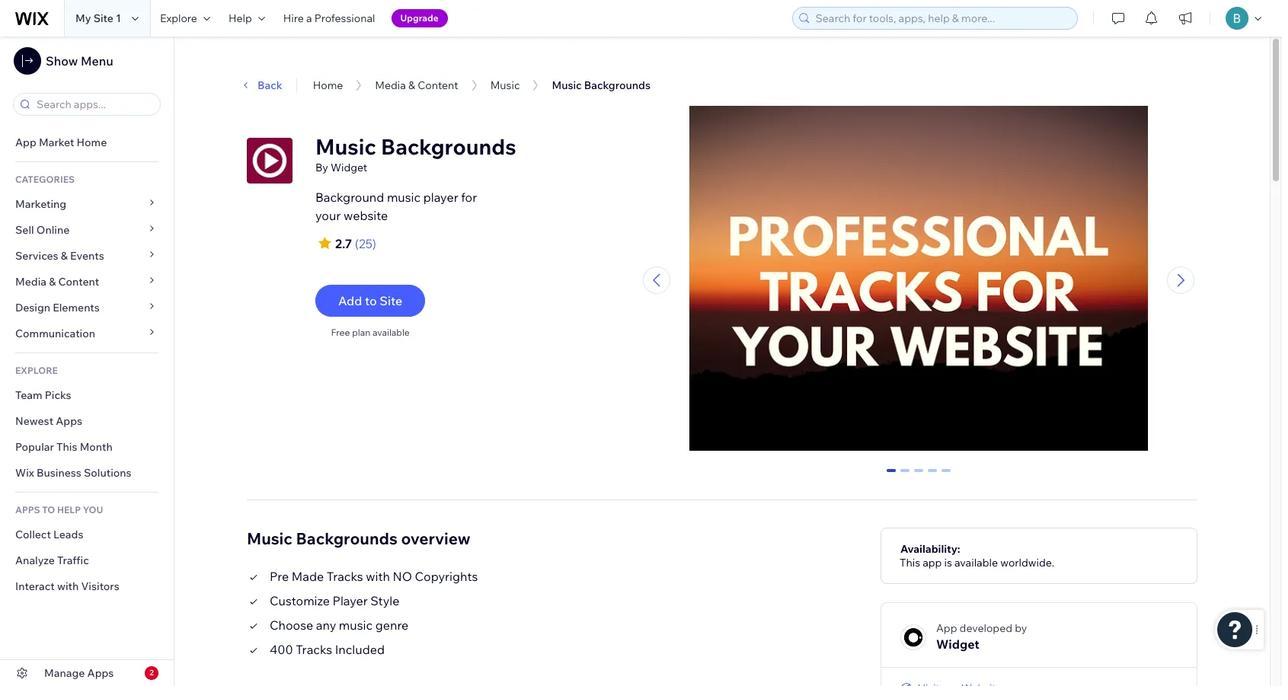 Task type: vqa. For each thing, say whether or not it's contained in the screenshot.
1
yes



Task type: describe. For each thing, give the bounding box(es) containing it.
visitors
[[81, 580, 119, 594]]

help
[[228, 11, 252, 25]]

interact with visitors link
[[0, 574, 174, 600]]

pre
[[270, 569, 289, 584]]

1 horizontal spatial home
[[313, 78, 343, 92]]

pre made tracks with no copyrights
[[270, 569, 478, 584]]

newest
[[15, 415, 53, 428]]

wix business solutions link
[[0, 460, 174, 486]]

1 vertical spatial media & content link
[[0, 269, 174, 295]]

team picks link
[[0, 383, 174, 408]]

0
[[888, 469, 894, 483]]

availability:
[[901, 542, 961, 556]]

1 horizontal spatial with
[[366, 569, 390, 584]]

services & events link
[[0, 243, 174, 269]]

music for music backgrounds
[[552, 78, 582, 92]]

choose any music genre
[[270, 618, 409, 633]]

music backgrounds button
[[544, 74, 658, 97]]

choose
[[270, 618, 313, 633]]

2 horizontal spatial &
[[408, 78, 415, 92]]

services
[[15, 249, 58, 263]]

a
[[306, 11, 312, 25]]

add
[[338, 293, 362, 309]]

to
[[42, 504, 55, 516]]

events
[[70, 249, 104, 263]]

)
[[372, 236, 376, 251]]

developed
[[960, 621, 1013, 635]]

backgrounds for music backgrounds by widget
[[381, 133, 516, 160]]

popular
[[15, 440, 54, 454]]

show menu
[[46, 53, 113, 69]]

player
[[333, 593, 368, 609]]

0 horizontal spatial widget
[[292, 62, 328, 76]]

player
[[423, 190, 458, 205]]

with inside sidebar element
[[57, 580, 79, 594]]

market
[[39, 136, 74, 149]]

design elements link
[[0, 295, 174, 321]]

month
[[80, 440, 113, 454]]

customize
[[270, 593, 330, 609]]

add to site button
[[315, 285, 425, 317]]

1 horizontal spatial 2
[[916, 469, 922, 483]]

help
[[57, 504, 81, 516]]

show menu button
[[14, 47, 113, 75]]

availability: this app is available worldwide.
[[900, 542, 1055, 570]]

you
[[83, 504, 103, 516]]

website
[[344, 208, 388, 223]]

communication
[[15, 327, 98, 341]]

analyze traffic link
[[0, 548, 174, 574]]

professional
[[314, 11, 375, 25]]

analyze traffic
[[15, 554, 89, 568]]

music for music
[[490, 78, 520, 92]]

design elements
[[15, 301, 100, 315]]

interact
[[15, 580, 55, 594]]

categories
[[15, 174, 75, 185]]

0 horizontal spatial 1
[[116, 11, 121, 25]]

0 horizontal spatial music
[[339, 618, 373, 633]]

app for app market home
[[15, 136, 36, 149]]

site inside button
[[380, 293, 403, 309]]

interact with visitors
[[15, 580, 119, 594]]

upgrade button
[[391, 9, 448, 27]]

0 vertical spatial site
[[93, 11, 113, 25]]

free
[[331, 327, 350, 338]]

music backgrounds
[[552, 78, 651, 92]]

services & events
[[15, 249, 104, 263]]

3
[[929, 469, 936, 483]]

music backgrounds logo image
[[247, 138, 293, 184]]

communication link
[[0, 321, 174, 347]]

apps
[[15, 504, 40, 516]]

included
[[335, 642, 385, 657]]

home inside sidebar element
[[77, 136, 107, 149]]

marketing link
[[0, 191, 174, 217]]

400 tracks included
[[270, 642, 385, 657]]

show
[[46, 53, 78, 69]]

2 inside sidebar element
[[149, 668, 154, 678]]

any
[[316, 618, 336, 633]]

your
[[315, 208, 341, 223]]

1 horizontal spatial media
[[375, 78, 406, 92]]

back
[[258, 78, 282, 92]]

traffic
[[57, 554, 89, 568]]

design
[[15, 301, 50, 315]]

team picks
[[15, 389, 71, 402]]

available inside availability: this app is available worldwide.
[[955, 556, 998, 570]]

upgrade
[[400, 12, 439, 24]]

music backgrounds preview 0 image
[[690, 106, 1148, 458]]

music for music backgrounds by widget
[[315, 133, 376, 160]]

wix
[[15, 466, 34, 480]]

overview
[[401, 529, 471, 548]]

add to site
[[338, 293, 403, 309]]

home link
[[313, 78, 343, 92]]

newest apps
[[15, 415, 82, 428]]

& for bottommost media & content 'link'
[[49, 275, 56, 289]]

team
[[15, 389, 42, 402]]

analyze
[[15, 554, 55, 568]]

this for availability:
[[900, 556, 920, 570]]

elements
[[53, 301, 100, 315]]



Task type: locate. For each thing, give the bounding box(es) containing it.
0 vertical spatial tracks
[[327, 569, 363, 584]]

this for popular
[[56, 440, 77, 454]]

hire
[[283, 11, 304, 25]]

media inside 'link'
[[15, 275, 46, 289]]

1 vertical spatial widget
[[331, 161, 367, 174]]

0 vertical spatial 1
[[116, 11, 121, 25]]

1 horizontal spatial music
[[387, 190, 421, 205]]

2 vertical spatial &
[[49, 275, 56, 289]]

media & content link
[[375, 78, 458, 92], [0, 269, 174, 295]]

0 vertical spatial backgrounds
[[584, 78, 651, 92]]

0 vertical spatial media & content link
[[375, 78, 458, 92]]

app developed by widget
[[936, 621, 1027, 652]]

1 vertical spatial this
[[900, 556, 920, 570]]

made
[[292, 569, 324, 584]]

Search apps... field
[[32, 94, 155, 115]]

1 horizontal spatial 1
[[902, 469, 908, 483]]

0 vertical spatial music
[[387, 190, 421, 205]]

1 horizontal spatial app
[[936, 621, 957, 635]]

apps inside newest apps link
[[56, 415, 82, 428]]

collect leads link
[[0, 522, 174, 548]]

app inside app developed by widget
[[936, 621, 957, 635]]

plan
[[352, 327, 370, 338]]

1 vertical spatial home
[[77, 136, 107, 149]]

tracks down any
[[296, 642, 332, 657]]

app left market
[[15, 136, 36, 149]]

0 vertical spatial media
[[375, 78, 406, 92]]

1 horizontal spatial media & content link
[[375, 78, 458, 92]]

music link
[[490, 78, 520, 92]]

0 horizontal spatial media
[[15, 275, 46, 289]]

0 horizontal spatial site
[[93, 11, 113, 25]]

this inside sidebar element
[[56, 440, 77, 454]]

apps for newest apps
[[56, 415, 82, 428]]

hire a professional
[[283, 11, 375, 25]]

hire a professional link
[[274, 0, 384, 37]]

1 vertical spatial 2
[[149, 668, 154, 678]]

customize player style
[[270, 593, 400, 609]]

is
[[944, 556, 952, 570]]

for
[[461, 190, 477, 205]]

0 vertical spatial home
[[313, 78, 343, 92]]

sell
[[15, 223, 34, 237]]

1 horizontal spatial site
[[380, 293, 403, 309]]

home right market
[[77, 136, 107, 149]]

2 left 3
[[916, 469, 922, 483]]

this left app
[[900, 556, 920, 570]]

backgrounds for music backgrounds
[[584, 78, 651, 92]]

widget for app
[[936, 637, 980, 652]]

widget up home link at the left of the page
[[292, 62, 328, 76]]

2 right manage apps
[[149, 668, 154, 678]]

1 vertical spatial media
[[15, 275, 46, 289]]

style
[[371, 593, 400, 609]]

business
[[37, 466, 81, 480]]

widget right 'by'
[[331, 161, 367, 174]]

1 horizontal spatial content
[[418, 78, 458, 92]]

music inside background music player for your website
[[387, 190, 421, 205]]

1 horizontal spatial media & content
[[375, 78, 458, 92]]

backgrounds inside music backgrounds by widget
[[381, 133, 516, 160]]

0 vertical spatial app
[[15, 136, 36, 149]]

app market home
[[15, 136, 107, 149]]

content inside 'link'
[[58, 275, 99, 289]]

media & content link down upgrade button
[[375, 78, 458, 92]]

media & content link down events
[[0, 269, 174, 295]]

backgrounds for music backgrounds overview
[[296, 529, 398, 548]]

apps right manage
[[87, 667, 114, 680]]

leads
[[53, 528, 83, 542]]

& inside media & content 'link'
[[49, 275, 56, 289]]

back button
[[239, 78, 282, 92]]

this inside availability: this app is available worldwide.
[[900, 556, 920, 570]]

menu
[[81, 53, 113, 69]]

collect leads
[[15, 528, 83, 542]]

media up design
[[15, 275, 46, 289]]

0 horizontal spatial app
[[15, 136, 36, 149]]

tracks
[[327, 569, 363, 584], [296, 642, 332, 657]]

worldwide.
[[1001, 556, 1055, 570]]

apps for manage apps
[[87, 667, 114, 680]]

available right is
[[955, 556, 998, 570]]

1 vertical spatial tracks
[[296, 642, 332, 657]]

background
[[315, 190, 384, 205]]

home right back
[[313, 78, 343, 92]]

1 vertical spatial site
[[380, 293, 403, 309]]

apps up popular this month
[[56, 415, 82, 428]]

collect
[[15, 528, 51, 542]]

0 vertical spatial available
[[373, 327, 410, 338]]

& left events
[[61, 249, 68, 263]]

0 horizontal spatial media & content link
[[0, 269, 174, 295]]

home
[[313, 78, 343, 92], [77, 136, 107, 149]]

sell online
[[15, 223, 70, 237]]

picks
[[45, 389, 71, 402]]

to
[[365, 293, 377, 309]]

0 vertical spatial media & content
[[375, 78, 458, 92]]

app for app developed by widget
[[936, 621, 957, 635]]

0 vertical spatial &
[[408, 78, 415, 92]]

Search for tools, apps, help & more... field
[[811, 8, 1073, 29]]

explore
[[15, 365, 58, 376]]

available
[[373, 327, 410, 338], [955, 556, 998, 570]]

& for services & events 'link' on the top of the page
[[61, 249, 68, 263]]

music for music backgrounds overview
[[247, 529, 292, 548]]

by
[[1015, 621, 1027, 635]]

with left no
[[366, 569, 390, 584]]

1 horizontal spatial widget
[[331, 161, 367, 174]]

app
[[923, 556, 942, 570]]

site right my
[[93, 11, 113, 25]]

newest apps link
[[0, 408, 174, 434]]

0 horizontal spatial with
[[57, 580, 79, 594]]

tracks up player
[[327, 569, 363, 584]]

0 horizontal spatial &
[[49, 275, 56, 289]]

media & content
[[375, 78, 458, 92], [15, 275, 99, 289]]

0 vertical spatial widget
[[292, 62, 328, 76]]

with down traffic
[[57, 580, 79, 594]]

music left player
[[387, 190, 421, 205]]

content left music link
[[418, 78, 458, 92]]

& up design elements on the top of page
[[49, 275, 56, 289]]

app inside sidebar element
[[15, 136, 36, 149]]

0 horizontal spatial 2
[[149, 668, 154, 678]]

widget for music
[[331, 161, 367, 174]]

media right home link at the left of the page
[[375, 78, 406, 92]]

content up elements
[[58, 275, 99, 289]]

help button
[[219, 0, 274, 37]]

music
[[387, 190, 421, 205], [339, 618, 373, 633]]

copyrights
[[415, 569, 478, 584]]

online
[[36, 223, 70, 237]]

1 vertical spatial media & content
[[15, 275, 99, 289]]

popular this month
[[15, 440, 113, 454]]

1 vertical spatial music
[[339, 618, 373, 633]]

media & content down upgrade button
[[375, 78, 458, 92]]

0 1 2 3 4
[[888, 469, 949, 483]]

music inside music backgrounds by widget
[[315, 133, 376, 160]]

widget inside app developed by widget
[[936, 637, 980, 652]]

0 vertical spatial 2
[[916, 469, 922, 483]]

media & content up design elements on the top of page
[[15, 275, 99, 289]]

2
[[916, 469, 922, 483], [149, 668, 154, 678]]

25
[[359, 236, 372, 251]]

1 right 0
[[902, 469, 908, 483]]

1 horizontal spatial apps
[[87, 667, 114, 680]]

0 horizontal spatial available
[[373, 327, 410, 338]]

400
[[270, 642, 293, 657]]

0 horizontal spatial apps
[[56, 415, 82, 428]]

site right to
[[380, 293, 403, 309]]

1 horizontal spatial available
[[955, 556, 998, 570]]

wix business solutions
[[15, 466, 132, 480]]

genre
[[375, 618, 409, 633]]

1 vertical spatial available
[[955, 556, 998, 570]]

app right developed by widget icon
[[936, 621, 957, 635]]

1 horizontal spatial &
[[61, 249, 68, 263]]

manage apps
[[44, 667, 114, 680]]

1 vertical spatial content
[[58, 275, 99, 289]]

music inside button
[[552, 78, 582, 92]]

1 horizontal spatial this
[[900, 556, 920, 570]]

marketing
[[15, 197, 66, 211]]

& inside services & events 'link'
[[61, 249, 68, 263]]

0 horizontal spatial media & content
[[15, 275, 99, 289]]

widget inside music backgrounds by widget
[[331, 161, 367, 174]]

app market home link
[[0, 130, 174, 155]]

1 vertical spatial 1
[[902, 469, 908, 483]]

this
[[56, 440, 77, 454], [900, 556, 920, 570]]

developed by widget image
[[900, 624, 927, 651]]

0 vertical spatial this
[[56, 440, 77, 454]]

apps to help you
[[15, 504, 103, 516]]

&
[[408, 78, 415, 92], [61, 249, 68, 263], [49, 275, 56, 289]]

0 horizontal spatial content
[[58, 275, 99, 289]]

1 vertical spatial &
[[61, 249, 68, 263]]

0 vertical spatial content
[[418, 78, 458, 92]]

0 horizontal spatial this
[[56, 440, 77, 454]]

1 vertical spatial apps
[[87, 667, 114, 680]]

0 horizontal spatial home
[[77, 136, 107, 149]]

2.7
[[335, 236, 352, 251]]

& down upgrade button
[[408, 78, 415, 92]]

(
[[355, 236, 359, 251]]

2 vertical spatial widget
[[936, 637, 980, 652]]

widget down developed
[[936, 637, 980, 652]]

available right plan at the left top of the page
[[373, 327, 410, 338]]

music backgrounds overview
[[247, 529, 471, 548]]

0 vertical spatial apps
[[56, 415, 82, 428]]

my site 1
[[75, 11, 121, 25]]

site
[[93, 11, 113, 25], [380, 293, 403, 309]]

this up wix business solutions
[[56, 440, 77, 454]]

1 vertical spatial backgrounds
[[381, 133, 516, 160]]

2 horizontal spatial widget
[[936, 637, 980, 652]]

explore
[[160, 11, 197, 25]]

backgrounds inside button
[[584, 78, 651, 92]]

sell online link
[[0, 217, 174, 243]]

2 vertical spatial backgrounds
[[296, 529, 398, 548]]

sidebar element
[[0, 37, 174, 687]]

popular this month link
[[0, 434, 174, 460]]

media & content inside 'link'
[[15, 275, 99, 289]]

1 vertical spatial app
[[936, 621, 957, 635]]

app
[[15, 136, 36, 149], [936, 621, 957, 635]]

1 right my
[[116, 11, 121, 25]]

widget
[[292, 62, 328, 76], [331, 161, 367, 174], [936, 637, 980, 652]]

4
[[943, 469, 949, 483]]

my
[[75, 11, 91, 25]]

music up included
[[339, 618, 373, 633]]



